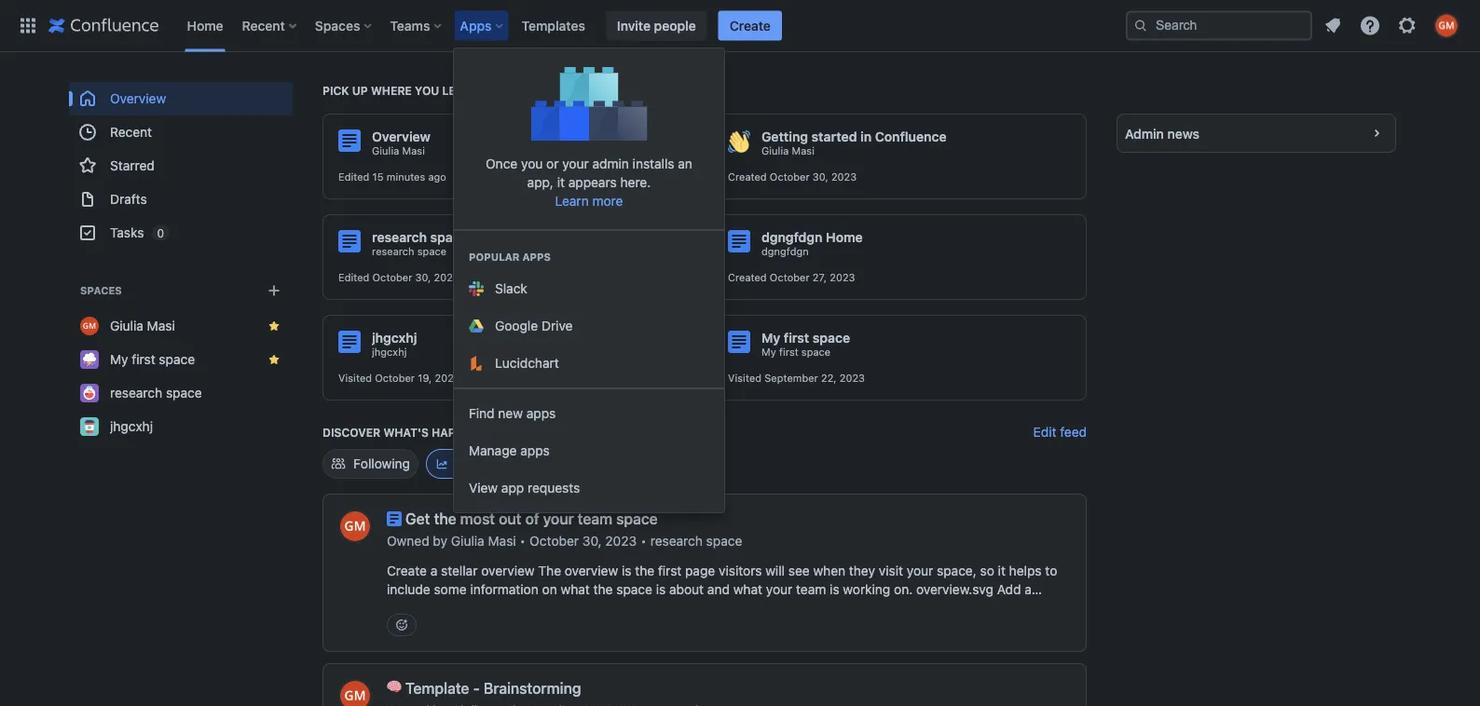 Task type: locate. For each thing, give the bounding box(es) containing it.
2 unstar this space image from the top
[[267, 352, 282, 367]]

0 vertical spatial research space link
[[372, 245, 447, 258]]

welcoming
[[789, 601, 853, 616]]

2 created from the top
[[728, 272, 767, 284]]

0 horizontal spatial create
[[387, 564, 427, 579]]

giulia masi image left :brain: icon
[[340, 681, 370, 707]]

Search field
[[1126, 11, 1313, 41]]

giulia masi link
[[372, 145, 425, 158], [762, 145, 815, 158], [69, 310, 293, 343], [451, 532, 516, 551]]

create right people
[[730, 18, 771, 33]]

tasks
[[110, 225, 144, 241]]

it inside once you or your admin installs an app, it appears here. learn more
[[557, 175, 565, 190]]

owned
[[387, 534, 429, 549]]

jhgcxhj link up visited october 19, 2023 on the bottom left of the page
[[372, 346, 407, 359]]

information
[[470, 582, 539, 598]]

a
[[430, 564, 438, 579], [1025, 582, 1032, 598]]

manage apps link
[[454, 433, 724, 470]]

apps up 'slack' at the top left
[[522, 251, 551, 263]]

create for create
[[730, 18, 771, 33]]

announcements
[[549, 456, 647, 472]]

popular up 'view' at left
[[457, 456, 503, 472]]

what up "makes"
[[733, 582, 763, 598]]

0 horizontal spatial visited
[[338, 372, 372, 385]]

create inside create a stellar overview the overview is the first page visitors will see when they visit your space, so it helps to include some information on what the space is about and what your team is working on. overview.svg add a header image. this gives your overview visual appeal and makes it welcoming for visitors. explain what the space is for. start
[[387, 564, 427, 579]]

recent up starred
[[110, 124, 152, 140]]

• right october 30, 2023 button
[[641, 534, 647, 549]]

•
[[520, 534, 526, 549], [641, 534, 647, 549]]

it
[[557, 175, 565, 190], [998, 564, 1006, 579], [777, 601, 785, 616]]

edited 15 minutes ago
[[338, 171, 446, 183]]

template
[[406, 680, 469, 698]]

on.
[[894, 582, 913, 598]]

create
[[730, 18, 771, 33], [387, 564, 427, 579]]

giulia masi up "edited 15 minutes ago"
[[372, 145, 425, 157]]

research space link down my first space
[[69, 377, 293, 410]]

your right or
[[562, 156, 589, 172]]

visited up discover
[[338, 372, 372, 385]]

0 vertical spatial a
[[430, 564, 438, 579]]

home inside the global element
[[187, 18, 223, 33]]

0 horizontal spatial you
[[415, 84, 439, 97]]

0 horizontal spatial my first space link
[[69, 343, 293, 377]]

2023 for visited october 19, 2023
[[435, 372, 460, 385]]

research space link up page
[[650, 532, 742, 551]]

1 vertical spatial giulia masi
[[110, 318, 175, 334]]

giulia masi link up created october 30, 2023
[[762, 145, 815, 158]]

2 giulia masi image from the top
[[340, 681, 370, 707]]

0 vertical spatial 30,
[[813, 171, 829, 183]]

1 horizontal spatial 30,
[[583, 534, 602, 549]]

create link
[[719, 11, 782, 41]]

1 vertical spatial apps
[[527, 406, 556, 421]]

the up by
[[434, 510, 457, 528]]

appeal
[[665, 601, 706, 616]]

my for my first space my first space
[[762, 330, 781, 346]]

create inside the global element
[[730, 18, 771, 33]]

what down add at the bottom
[[974, 601, 1003, 616]]

unstar this space image
[[267, 319, 282, 334], [267, 352, 282, 367]]

giulia
[[372, 145, 399, 157], [762, 145, 789, 157], [110, 318, 143, 334], [451, 534, 485, 549]]

for
[[857, 601, 873, 616]]

2 dgngfdgn from the top
[[762, 246, 809, 258]]

dgngfdgn
[[762, 230, 823, 245], [762, 246, 809, 258]]

overview
[[481, 564, 535, 579], [565, 564, 618, 579], [570, 601, 624, 616]]

find new apps link
[[454, 395, 724, 433]]

image.
[[432, 601, 473, 616]]

working
[[843, 582, 891, 598]]

1 horizontal spatial you
[[521, 156, 543, 172]]

1 vertical spatial 30,
[[415, 272, 431, 284]]

2023 down view app requests link
[[605, 534, 637, 549]]

1 vertical spatial giulia masi image
[[340, 681, 370, 707]]

appswitcher icon image
[[17, 14, 39, 37]]

will
[[766, 564, 785, 579]]

1 vertical spatial spaces
[[80, 285, 122, 297]]

0 vertical spatial overview
[[110, 91, 166, 106]]

installs
[[633, 156, 675, 172]]

2 vertical spatial it
[[777, 601, 785, 616]]

october down getting
[[770, 171, 810, 183]]

1 horizontal spatial home
[[826, 230, 863, 245]]

spaces
[[315, 18, 360, 33], [80, 285, 122, 297]]

:wave: image
[[728, 131, 750, 153]]

created down :wave: image
[[728, 171, 767, 183]]

october down dgngfdgn link
[[770, 272, 810, 284]]

it right so
[[998, 564, 1006, 579]]

october up the
[[530, 534, 579, 549]]

1 • from the left
[[520, 534, 526, 549]]

0 horizontal spatial home
[[187, 18, 223, 33]]

home
[[187, 18, 223, 33], [826, 230, 863, 245]]

unstar this space image for my first space
[[267, 352, 282, 367]]

october left 19,
[[375, 372, 415, 385]]

1 horizontal spatial a
[[1025, 582, 1032, 598]]

1 horizontal spatial visited
[[728, 372, 762, 385]]

teams button
[[384, 11, 449, 41]]

recent
[[242, 18, 285, 33], [110, 124, 152, 140]]

requests
[[528, 481, 580, 496]]

2 horizontal spatial 30,
[[813, 171, 829, 183]]

visit
[[879, 564, 903, 579]]

giulia masi image left owned
[[340, 512, 370, 542]]

1 vertical spatial you
[[521, 156, 543, 172]]

giulia masi up my first space
[[110, 318, 175, 334]]

0 horizontal spatial a
[[430, 564, 438, 579]]

stellar
[[441, 564, 478, 579]]

edited october 30, 2023
[[338, 272, 460, 284]]

add reaction image
[[394, 618, 409, 633]]

this
[[476, 601, 502, 616]]

1 vertical spatial recent
[[110, 124, 152, 140]]

overview down october 30, 2023 button
[[565, 564, 618, 579]]

the up "visual"
[[635, 564, 655, 579]]

giulia down getting
[[762, 145, 789, 157]]

2023 left slackforatlassianapp logo
[[434, 272, 460, 284]]

a down helps
[[1025, 582, 1032, 598]]

1 vertical spatial research space link
[[69, 377, 293, 410]]

lucidchart
[[495, 356, 559, 371]]

your down on
[[540, 601, 567, 616]]

0 vertical spatial apps
[[522, 251, 551, 263]]

get the most out of your team space link
[[406, 510, 662, 529]]

0 horizontal spatial 30,
[[415, 272, 431, 284]]

recent right home link
[[242, 18, 285, 33]]

0 vertical spatial team
[[578, 510, 613, 528]]

2 • from the left
[[641, 534, 647, 549]]

1 vertical spatial create
[[387, 564, 427, 579]]

1 horizontal spatial create
[[730, 18, 771, 33]]

:brain: image
[[387, 680, 402, 695]]

overview
[[110, 91, 166, 106], [372, 129, 431, 145]]

created october 30, 2023
[[728, 171, 857, 183]]

1 horizontal spatial jhgcxhj link
[[372, 346, 407, 359]]

2 horizontal spatial research space link
[[650, 532, 742, 551]]

1 vertical spatial edited
[[338, 272, 370, 284]]

1 vertical spatial created
[[728, 272, 767, 284]]

create a stellar overview the overview is the first page visitors will see when they visit your space, so it helps to include some information on what the space is about and what your team is working on. overview.svg add a header image. this gives your overview visual appeal and makes it welcoming for visitors. explain what the space is for. start
[[387, 564, 1066, 635]]

0 vertical spatial it
[[557, 175, 565, 190]]

0 vertical spatial edited
[[338, 171, 370, 183]]

explain
[[927, 601, 970, 616]]

giulia down "most" at left
[[451, 534, 485, 549]]

1 horizontal spatial overview
[[372, 129, 431, 145]]

jhgcxhj
[[372, 330, 417, 346], [372, 346, 407, 358], [110, 419, 153, 434]]

they
[[849, 564, 875, 579]]

visitors.
[[877, 601, 924, 616]]

1 edited from the top
[[338, 171, 370, 183]]

home left recent dropdown button
[[187, 18, 223, 33]]

visited left september at bottom
[[728, 372, 762, 385]]

1 horizontal spatial •
[[641, 534, 647, 549]]

0 vertical spatial recent
[[242, 18, 285, 33]]

0 vertical spatial spaces
[[315, 18, 360, 33]]

masi down getting
[[792, 145, 815, 157]]

overview up minutes
[[372, 129, 431, 145]]

popular button
[[426, 449, 511, 479]]

:brain: image
[[387, 680, 402, 695]]

home up the 27,
[[826, 230, 863, 245]]

confluence image
[[48, 14, 159, 37], [48, 14, 159, 37]]

giulia masi link up my first space
[[69, 310, 293, 343]]

0 vertical spatial create
[[730, 18, 771, 33]]

help icon image
[[1359, 14, 1382, 37]]

home inside dgngfdgn home dgngfdgn
[[826, 230, 863, 245]]

0 vertical spatial created
[[728, 171, 767, 183]]

1 vertical spatial overview
[[372, 129, 431, 145]]

team up welcoming
[[796, 582, 826, 598]]

1 vertical spatial home
[[826, 230, 863, 245]]

you left left
[[415, 84, 439, 97]]

popular for popular apps
[[469, 251, 520, 263]]

it right "makes"
[[777, 601, 785, 616]]

15
[[372, 171, 384, 183]]

it down or
[[557, 175, 565, 190]]

or
[[546, 156, 559, 172]]

october left slackforatlassianapp logo
[[372, 272, 412, 284]]

30, for giulia masi
[[813, 171, 829, 183]]

and left "makes"
[[709, 601, 731, 616]]

spaces down the tasks
[[80, 285, 122, 297]]

1 horizontal spatial team
[[796, 582, 826, 598]]

first inside create a stellar overview the overview is the first page visitors will see when they visit your space, so it helps to include some information on what the space is about and what your team is working on. overview.svg add a header image. this gives your overview visual appeal and makes it welcoming for visitors. explain what the space is for. start
[[658, 564, 682, 579]]

1 created from the top
[[728, 171, 767, 183]]

0 vertical spatial home
[[187, 18, 223, 33]]

2023 right 22,
[[840, 372, 865, 385]]

2023 for created october 30, 2023
[[831, 171, 857, 183]]

search image
[[1134, 18, 1149, 33]]

1 vertical spatial unstar this space image
[[267, 352, 282, 367]]

off
[[473, 84, 495, 97]]

1 horizontal spatial research space link
[[372, 245, 447, 258]]

apps right the new
[[527, 406, 556, 421]]

2023 right 19,
[[435, 372, 460, 385]]

• down get the most out of your team space
[[520, 534, 526, 549]]

create a space image
[[263, 280, 285, 302]]

what right on
[[561, 582, 590, 598]]

edited left "15"
[[338, 171, 370, 183]]

edited right create a space image
[[338, 272, 370, 284]]

google drive link
[[454, 308, 724, 345]]

include
[[387, 582, 430, 598]]

1 unstar this space image from the top
[[267, 319, 282, 334]]

created
[[728, 171, 767, 183], [728, 272, 767, 284]]

1 vertical spatial team
[[796, 582, 826, 598]]

group containing find new apps
[[454, 388, 724, 513]]

overview up recent link
[[110, 91, 166, 106]]

team up october 30, 2023 button
[[578, 510, 613, 528]]

research space link up edited october 30, 2023
[[372, 245, 447, 258]]

0 horizontal spatial overview
[[110, 91, 166, 106]]

google
[[495, 318, 538, 334]]

find new apps
[[469, 406, 556, 421]]

giulia masi image
[[340, 512, 370, 542], [340, 681, 370, 707]]

1 vertical spatial it
[[998, 564, 1006, 579]]

get
[[406, 510, 430, 528]]

pick up where you left off
[[323, 84, 495, 97]]

what
[[561, 582, 590, 598], [733, 582, 763, 598], [974, 601, 1003, 616]]

news
[[1168, 126, 1200, 141]]

2023 right the 27,
[[830, 272, 855, 284]]

manage
[[469, 443, 517, 459]]

1 horizontal spatial spaces
[[315, 18, 360, 33]]

drafts link
[[69, 183, 293, 216]]

2023 for visited september 22, 2023
[[840, 372, 865, 385]]

2023 down getting started in confluence giulia masi
[[831, 171, 857, 183]]

1 vertical spatial popular
[[457, 456, 503, 472]]

edited for overview
[[338, 171, 370, 183]]

and down page
[[708, 582, 730, 598]]

30, left slackforatlassianapp logo
[[415, 272, 431, 284]]

unstar this space image inside 'my first space' link
[[267, 352, 282, 367]]

created october 27, 2023
[[728, 272, 855, 284]]

0 vertical spatial giulia masi image
[[340, 512, 370, 542]]

view app requests
[[469, 481, 580, 496]]

0 vertical spatial unstar this space image
[[267, 319, 282, 334]]

created for dgngfdgn
[[728, 272, 767, 284]]

notification icon image
[[1322, 14, 1344, 37]]

space
[[430, 230, 468, 245], [417, 246, 447, 258], [813, 330, 850, 346], [802, 346, 831, 358], [159, 352, 195, 367], [166, 385, 202, 401], [616, 510, 658, 528], [706, 534, 742, 549], [616, 582, 653, 598], [1030, 601, 1066, 616]]

giulia masi link up "edited 15 minutes ago"
[[372, 145, 425, 158]]

settings icon image
[[1397, 14, 1419, 37]]

30, down "started"
[[813, 171, 829, 183]]

:wave: image
[[728, 131, 750, 153]]

a up some
[[430, 564, 438, 579]]

you up app, on the left
[[521, 156, 543, 172]]

about
[[669, 582, 704, 598]]

gives
[[505, 601, 537, 616]]

popular
[[469, 251, 520, 263], [457, 456, 503, 472]]

popular for popular
[[457, 456, 503, 472]]

2 vertical spatial apps
[[520, 443, 550, 459]]

masi down "out"
[[488, 534, 516, 549]]

dgngfdgn link
[[762, 245, 809, 258]]

0 horizontal spatial research space link
[[69, 377, 293, 410]]

popular inside 'button'
[[457, 456, 503, 472]]

slackforatlassianapp logo image
[[469, 282, 484, 296]]

1 vertical spatial jhgcxhj link
[[69, 410, 293, 444]]

0 vertical spatial giulia masi
[[372, 145, 425, 157]]

your inside once you or your admin installs an app, it appears here. learn more
[[562, 156, 589, 172]]

2 edited from the top
[[338, 272, 370, 284]]

unstar this space image for giulia masi
[[267, 319, 282, 334]]

create up include
[[387, 564, 427, 579]]

0 horizontal spatial •
[[520, 534, 526, 549]]

group containing overview
[[69, 82, 293, 250]]

1 visited from the left
[[338, 372, 372, 385]]

visited
[[338, 372, 372, 385], [728, 372, 762, 385]]

created down dgngfdgn link
[[728, 272, 767, 284]]

home link
[[181, 11, 229, 41]]

team
[[578, 510, 613, 528], [796, 582, 826, 598]]

0 horizontal spatial it
[[557, 175, 565, 190]]

giulia masi
[[372, 145, 425, 157], [110, 318, 175, 334]]

overview left "visual"
[[570, 601, 624, 616]]

jhgcxhj link down my first space
[[69, 410, 293, 444]]

the
[[538, 564, 561, 579]]

0 vertical spatial you
[[415, 84, 439, 97]]

banner
[[0, 0, 1480, 52]]

group
[[69, 82, 293, 250], [454, 229, 724, 388], [454, 388, 724, 513]]

giulia up my first space
[[110, 318, 143, 334]]

apps up view app requests
[[520, 443, 550, 459]]

0 vertical spatial jhgcxhj link
[[372, 346, 407, 359]]

slack button
[[454, 270, 724, 308]]

1 horizontal spatial recent
[[242, 18, 285, 33]]

30, down view app requests link
[[583, 534, 602, 549]]

left
[[442, 84, 470, 97]]

2 visited from the left
[[728, 372, 762, 385]]

popular up 'slack' at the top left
[[469, 251, 520, 263]]

1 horizontal spatial it
[[777, 601, 785, 616]]

spaces up "pick"
[[315, 18, 360, 33]]

0 vertical spatial popular
[[469, 251, 520, 263]]

jhgcxhj inside jhgcxhj link
[[110, 419, 153, 434]]



Task type: describe. For each thing, give the bounding box(es) containing it.
following button
[[323, 449, 419, 479]]

see
[[789, 564, 810, 579]]

0 horizontal spatial what
[[561, 582, 590, 598]]

2023 for edited october 30, 2023
[[434, 272, 460, 284]]

visited october 19, 2023
[[338, 372, 460, 385]]

where
[[371, 84, 412, 97]]

team inside create a stellar overview the overview is the first page visitors will see when they visit your space, so it helps to include some information on what the space is about and what your team is working on. overview.svg add a header image. this gives your overview visual appeal and makes it welcoming for visitors. explain what the space is for. start
[[796, 582, 826, 598]]

19,
[[418, 372, 432, 385]]

app,
[[527, 175, 554, 190]]

spaces inside "popup button"
[[315, 18, 360, 33]]

new
[[498, 406, 523, 421]]

edit
[[1034, 425, 1057, 440]]

your up on.
[[907, 564, 934, 579]]

spaces button
[[309, 11, 379, 41]]

your up owned by giulia masi • october 30, 2023 • research space
[[543, 510, 574, 528]]

of
[[525, 510, 539, 528]]

visited september 22, 2023
[[728, 372, 865, 385]]

october 30, 2023 button
[[530, 532, 637, 551]]

admin
[[592, 156, 629, 172]]

announcements button
[[519, 449, 656, 479]]

page
[[685, 564, 715, 579]]

once
[[486, 156, 518, 172]]

find
[[469, 406, 495, 421]]

by
[[433, 534, 448, 549]]

starred
[[110, 158, 155, 173]]

feed
[[1060, 425, 1087, 440]]

pick
[[323, 84, 349, 97]]

the down october 30, 2023 button
[[594, 582, 613, 598]]

template - brainstorming
[[406, 680, 581, 698]]

0
[[157, 227, 164, 240]]

october for research space
[[372, 272, 412, 284]]

happening
[[432, 426, 499, 439]]

up
[[352, 84, 368, 97]]

2 horizontal spatial it
[[998, 564, 1006, 579]]

owned by giulia masi • october 30, 2023 • research space
[[387, 534, 742, 549]]

2 vertical spatial research space link
[[650, 532, 742, 551]]

app
[[501, 481, 524, 496]]

22,
[[821, 372, 837, 385]]

makes
[[735, 601, 774, 616]]

some
[[434, 582, 467, 598]]

drafts
[[110, 192, 147, 207]]

helps
[[1009, 564, 1042, 579]]

header
[[387, 601, 429, 616]]

september
[[765, 372, 818, 385]]

my first space my first space
[[762, 330, 850, 358]]

27,
[[813, 272, 827, 284]]

1 giulia masi image from the top
[[340, 512, 370, 542]]

visited for visited september 22, 2023
[[728, 372, 762, 385]]

appears
[[568, 175, 617, 190]]

0 horizontal spatial team
[[578, 510, 613, 528]]

so
[[980, 564, 995, 579]]

admin news button
[[1118, 115, 1396, 152]]

1 horizontal spatial my first space link
[[762, 346, 831, 359]]

0 horizontal spatial jhgcxhj link
[[69, 410, 293, 444]]

recent link
[[69, 116, 293, 149]]

you inside once you or your admin installs an app, it appears here. learn more
[[521, 156, 543, 172]]

overview inside overview link
[[110, 91, 166, 106]]

view
[[469, 481, 498, 496]]

visited for visited october 19, 2023
[[338, 372, 372, 385]]

starred link
[[69, 149, 293, 183]]

drive
[[542, 318, 573, 334]]

masi up minutes
[[402, 145, 425, 157]]

google drive
[[495, 318, 573, 334]]

ago
[[428, 171, 446, 183]]

0 horizontal spatial spaces
[[80, 285, 122, 297]]

edited for research space
[[338, 272, 370, 284]]

create for create a stellar overview the overview is the first page visitors will see when they visit your space, so it helps to include some information on what the space is about and what your team is working on. overview.svg add a header image. this gives your overview visual appeal and makes it welcoming for visitors. explain what the space is for. start
[[387, 564, 427, 579]]

learn
[[555, 193, 589, 209]]

people
[[654, 18, 696, 33]]

banner containing home
[[0, 0, 1480, 52]]

overview link
[[69, 82, 293, 116]]

global element
[[11, 0, 1122, 52]]

giulia up "edited 15 minutes ago"
[[372, 145, 399, 157]]

0 vertical spatial and
[[708, 582, 730, 598]]

group containing slack
[[454, 229, 724, 388]]

slack
[[495, 281, 528, 296]]

apps button
[[454, 11, 510, 41]]

googledriveapp logo image
[[469, 320, 484, 333]]

october for giulia masi
[[770, 171, 810, 183]]

my for my first space
[[110, 352, 128, 367]]

october for jhgcxhj
[[375, 372, 415, 385]]

edit feed
[[1034, 425, 1087, 440]]

30, for research space
[[415, 272, 431, 284]]

learn more link
[[555, 193, 623, 209]]

out
[[499, 510, 522, 528]]

dgngfdgn home dgngfdgn
[[762, 230, 863, 258]]

2 horizontal spatial what
[[974, 601, 1003, 616]]

masi up my first space
[[147, 318, 175, 334]]

created for getting
[[728, 171, 767, 183]]

0 horizontal spatial giulia masi
[[110, 318, 175, 334]]

2 vertical spatial 30,
[[583, 534, 602, 549]]

confluence
[[875, 129, 947, 145]]

giulia inside getting started in confluence giulia masi
[[762, 145, 789, 157]]

invite people
[[617, 18, 696, 33]]

1 horizontal spatial what
[[733, 582, 763, 598]]

apps
[[460, 18, 492, 33]]

giulia masi link down "most" at left
[[451, 532, 516, 551]]

1 horizontal spatial giulia masi
[[372, 145, 425, 157]]

templates
[[522, 18, 585, 33]]

1 vertical spatial and
[[709, 601, 731, 616]]

your down will
[[766, 582, 793, 598]]

most
[[460, 510, 495, 528]]

the down add at the bottom
[[1007, 601, 1026, 616]]

discover what's happening
[[323, 426, 499, 439]]

overview.svg
[[916, 582, 994, 598]]

minutes
[[387, 171, 425, 183]]

popular apps
[[469, 251, 551, 263]]

templates link
[[516, 11, 591, 41]]

getting started in confluence giulia masi
[[762, 129, 947, 157]]

when
[[813, 564, 846, 579]]

recent inside dropdown button
[[242, 18, 285, 33]]

2023 for created october 27, 2023
[[830, 272, 855, 284]]

add
[[997, 582, 1021, 598]]

lucidchartapp logo image
[[469, 356, 484, 371]]

my first space
[[110, 352, 195, 367]]

an
[[678, 156, 693, 172]]

started
[[812, 129, 857, 145]]

apps for popular apps
[[522, 251, 551, 263]]

1 vertical spatial a
[[1025, 582, 1032, 598]]

1 dgngfdgn from the top
[[762, 230, 823, 245]]

masi inside getting started in confluence giulia masi
[[792, 145, 815, 157]]

in
[[861, 129, 872, 145]]

view app requests link
[[454, 470, 724, 507]]

what's
[[384, 426, 429, 439]]

once you or your admin installs an app, it appears here. learn more
[[486, 156, 693, 209]]

apps for manage apps
[[520, 443, 550, 459]]

0 horizontal spatial recent
[[110, 124, 152, 140]]

overview up information
[[481, 564, 535, 579]]

october for dgngfdgn
[[770, 272, 810, 284]]



Task type: vqa. For each thing, say whether or not it's contained in the screenshot.
Trip Personal
no



